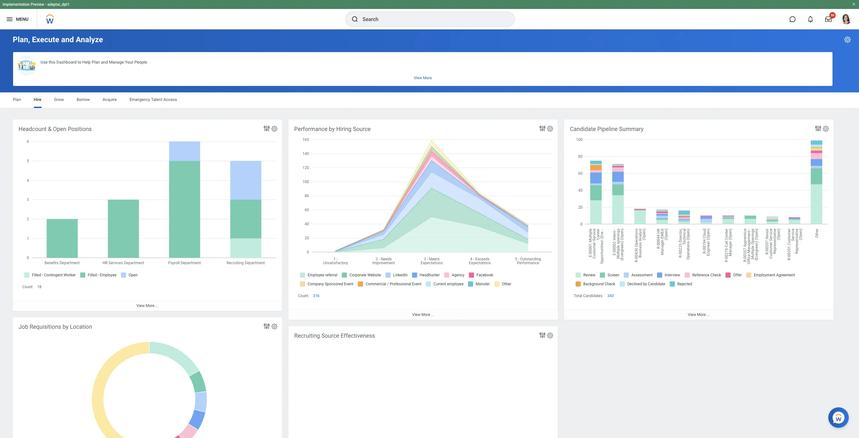 Task type: describe. For each thing, give the bounding box(es) containing it.
count for headcount
[[22, 285, 33, 289]]

16 button
[[37, 285, 43, 290]]

configure performance by hiring source image
[[547, 125, 554, 132]]

343
[[608, 294, 614, 298]]

count for performance
[[298, 294, 308, 298]]

justify image
[[6, 15, 13, 23]]

this
[[49, 60, 55, 65]]

menu button
[[0, 9, 37, 29]]

performance
[[294, 126, 328, 132]]

316 button
[[313, 294, 321, 299]]

view more ... inside candidate pipeline summary element
[[688, 313, 710, 317]]

plan, execute and analyze main content
[[0, 29, 860, 438]]

headcount
[[19, 126, 47, 132]]

preview
[[31, 2, 44, 7]]

0 horizontal spatial and
[[61, 35, 74, 44]]

requisitions
[[30, 324, 61, 330]]

configure and view chart data image for headcount & open positions
[[263, 125, 271, 132]]

use
[[41, 60, 48, 65]]

talent
[[151, 97, 162, 102]]

implementation
[[3, 2, 30, 7]]

Search Workday  search field
[[363, 12, 502, 26]]

location
[[70, 324, 92, 330]]

view for positions
[[137, 304, 145, 308]]

effectiveness
[[341, 332, 375, 339]]

hire
[[34, 97, 41, 102]]

inbox large image
[[826, 16, 832, 22]]

dashboard
[[56, 60, 77, 65]]

open
[[53, 126, 66, 132]]

1 horizontal spatial source
[[353, 126, 371, 132]]

2 horizontal spatial view more ... link
[[565, 310, 834, 320]]

notifications large image
[[808, 16, 814, 22]]

316
[[313, 294, 320, 298]]

borrow
[[77, 97, 90, 102]]

recruiting source effectiveness
[[294, 332, 375, 339]]

configure and view chart data image for recruiting source effectiveness
[[539, 332, 547, 339]]

candidates
[[584, 294, 603, 298]]

... for positions
[[156, 304, 159, 308]]

0 horizontal spatial plan
[[13, 97, 21, 102]]

view inside candidate pipeline summary element
[[688, 313, 697, 317]]

view for source
[[412, 313, 421, 317]]

use this dashboard to help plan and manage your people button
[[13, 52, 833, 86]]

recruiting
[[294, 332, 320, 339]]

grow
[[54, 97, 64, 102]]

your
[[125, 60, 133, 65]]

configure recruiting source effectiveness image
[[547, 332, 554, 339]]

search image
[[351, 15, 359, 23]]

adeptai_dpt1
[[47, 2, 70, 7]]

access
[[164, 97, 177, 102]]

summary
[[619, 126, 644, 132]]

&
[[48, 126, 52, 132]]

pipeline
[[598, 126, 618, 132]]

close environment banner image
[[853, 2, 856, 6]]



Task type: locate. For each thing, give the bounding box(es) containing it.
0 horizontal spatial view more ... link
[[13, 301, 282, 311]]

configure this page image
[[844, 36, 852, 43]]

tab list
[[6, 93, 853, 108]]

and left manage
[[101, 60, 108, 65]]

0 horizontal spatial view
[[137, 304, 145, 308]]

... inside candidate pipeline summary element
[[707, 313, 710, 317]]

1 horizontal spatial view more ... link
[[289, 310, 558, 320]]

-
[[45, 2, 46, 7]]

1 horizontal spatial view more ...
[[412, 313, 434, 317]]

to
[[78, 60, 81, 65]]

performance by hiring source element
[[289, 120, 558, 320]]

more inside 'performance by hiring source' element
[[422, 313, 430, 317]]

emergency talent access
[[130, 97, 177, 102]]

view inside 'performance by hiring source' element
[[412, 313, 421, 317]]

source right recruiting
[[322, 332, 339, 339]]

job requisitions by location element
[[13, 317, 282, 438]]

2 horizontal spatial view
[[688, 313, 697, 317]]

1 horizontal spatial by
[[329, 126, 335, 132]]

... inside 'performance by hiring source' element
[[431, 313, 434, 317]]

2 horizontal spatial view more ...
[[688, 313, 710, 317]]

manage
[[109, 60, 124, 65]]

1 horizontal spatial view
[[412, 313, 421, 317]]

plan, execute and analyze
[[13, 35, 103, 44]]

tab list containing plan
[[6, 93, 853, 108]]

0 horizontal spatial more
[[146, 304, 155, 308]]

configure and view chart data image left configure recruiting source effectiveness icon
[[539, 332, 547, 339]]

implementation preview -   adeptai_dpt1
[[3, 2, 70, 7]]

1 horizontal spatial plan
[[92, 60, 100, 65]]

job requisitions by location
[[19, 324, 92, 330]]

configure and view chart data image inside the headcount & open positions element
[[263, 125, 271, 132]]

configure and view chart data image left "configure job requisitions by location" icon
[[263, 323, 271, 330]]

plan,
[[13, 35, 30, 44]]

count
[[22, 285, 33, 289], [298, 294, 308, 298]]

more inside the headcount & open positions element
[[146, 304, 155, 308]]

and
[[61, 35, 74, 44], [101, 60, 108, 65]]

16
[[37, 285, 42, 289]]

1 vertical spatial plan
[[13, 97, 21, 102]]

plan inside button
[[92, 60, 100, 65]]

0 horizontal spatial by
[[63, 324, 68, 330]]

1 horizontal spatial more
[[422, 313, 430, 317]]

emergency
[[130, 97, 150, 102]]

and left analyze
[[61, 35, 74, 44]]

plan
[[92, 60, 100, 65], [13, 97, 21, 102]]

1 horizontal spatial count
[[298, 294, 308, 298]]

1 vertical spatial source
[[322, 332, 339, 339]]

configure and view chart data image left configure candidate pipeline summary image
[[815, 125, 823, 132]]

configure and view chart data image inside candidate pipeline summary element
[[815, 125, 823, 132]]

job
[[19, 324, 28, 330]]

more
[[146, 304, 155, 308], [422, 313, 430, 317], [698, 313, 706, 317]]

view more ...
[[137, 304, 159, 308], [412, 313, 434, 317], [688, 313, 710, 317]]

plan right help
[[92, 60, 100, 65]]

... inside the headcount & open positions element
[[156, 304, 159, 308]]

... for source
[[431, 313, 434, 317]]

0 vertical spatial and
[[61, 35, 74, 44]]

1 vertical spatial by
[[63, 324, 68, 330]]

0 vertical spatial by
[[329, 126, 335, 132]]

configure and view chart data image for performance by hiring source
[[539, 125, 547, 132]]

view more ... link for source
[[289, 310, 558, 320]]

view more ... for source
[[412, 313, 434, 317]]

count left 16
[[22, 285, 33, 289]]

use this dashboard to help plan and manage your people
[[41, 60, 147, 65]]

2 horizontal spatial ...
[[707, 313, 710, 317]]

by
[[329, 126, 335, 132], [63, 324, 68, 330]]

configure job requisitions by location image
[[271, 323, 278, 330]]

count inside 'performance by hiring source' element
[[298, 294, 308, 298]]

configure and view chart data image for job requisitions by location
[[263, 323, 271, 330]]

headcount & open positions
[[19, 126, 92, 132]]

more inside candidate pipeline summary element
[[698, 313, 706, 317]]

more for positions
[[146, 304, 155, 308]]

view inside the headcount & open positions element
[[137, 304, 145, 308]]

menu banner
[[0, 0, 860, 29]]

view
[[137, 304, 145, 308], [412, 313, 421, 317], [688, 313, 697, 317]]

total
[[574, 294, 583, 298]]

configure headcount & open positions image
[[271, 125, 278, 132]]

1 horizontal spatial ...
[[431, 313, 434, 317]]

1 horizontal spatial and
[[101, 60, 108, 65]]

view more ... for positions
[[137, 304, 159, 308]]

source
[[353, 126, 371, 132], [322, 332, 339, 339]]

2 horizontal spatial more
[[698, 313, 706, 317]]

0 horizontal spatial source
[[322, 332, 339, 339]]

30
[[831, 13, 835, 17]]

candidate pipeline summary element
[[565, 120, 834, 320]]

0 horizontal spatial count
[[22, 285, 33, 289]]

count left 316
[[298, 294, 308, 298]]

0 horizontal spatial view more ...
[[137, 304, 159, 308]]

help
[[82, 60, 91, 65]]

...
[[156, 304, 159, 308], [431, 313, 434, 317], [707, 313, 710, 317]]

view more ... inside the headcount & open positions element
[[137, 304, 159, 308]]

by left hiring
[[329, 126, 335, 132]]

configure and view chart data image
[[263, 125, 271, 132], [539, 125, 547, 132], [815, 125, 823, 132], [263, 323, 271, 330], [539, 332, 547, 339]]

people
[[134, 60, 147, 65]]

view more ... inside 'performance by hiring source' element
[[412, 313, 434, 317]]

configure and view chart data image for candidate pipeline summary
[[815, 125, 823, 132]]

0 vertical spatial count
[[22, 285, 33, 289]]

profile logan mcneil image
[[842, 14, 852, 26]]

candidate pipeline summary
[[570, 126, 644, 132]]

performance by hiring source
[[294, 126, 371, 132]]

configure and view chart data image inside 'performance by hiring source' element
[[539, 125, 547, 132]]

more for source
[[422, 313, 430, 317]]

0 vertical spatial source
[[353, 126, 371, 132]]

positions
[[68, 126, 92, 132]]

headcount & open positions element
[[13, 120, 282, 311]]

view more ... link for positions
[[13, 301, 282, 311]]

tab list inside plan, execute and analyze main content
[[6, 93, 853, 108]]

total candidates
[[574, 294, 603, 298]]

0 vertical spatial plan
[[92, 60, 100, 65]]

plan left hire
[[13, 97, 21, 102]]

analyze
[[76, 35, 103, 44]]

execute
[[32, 35, 59, 44]]

configure and view chart data image left configure headcount & open positions image
[[263, 125, 271, 132]]

candidate
[[570, 126, 596, 132]]

0 horizontal spatial ...
[[156, 304, 159, 308]]

by left location on the left bottom of page
[[63, 324, 68, 330]]

configure candidate pipeline summary image
[[823, 125, 830, 132]]

1 vertical spatial count
[[298, 294, 308, 298]]

and inside button
[[101, 60, 108, 65]]

configure and view chart data image left the configure performance by hiring source image
[[539, 125, 547, 132]]

acquire
[[103, 97, 117, 102]]

30 button
[[822, 12, 836, 26]]

menu
[[16, 17, 29, 22]]

1 vertical spatial and
[[101, 60, 108, 65]]

hiring
[[336, 126, 352, 132]]

343 button
[[608, 294, 615, 299]]

source right hiring
[[353, 126, 371, 132]]

view more ... link
[[13, 301, 282, 311], [289, 310, 558, 320], [565, 310, 834, 320]]



Task type: vqa. For each thing, say whether or not it's contained in the screenshot.
bottommost and
yes



